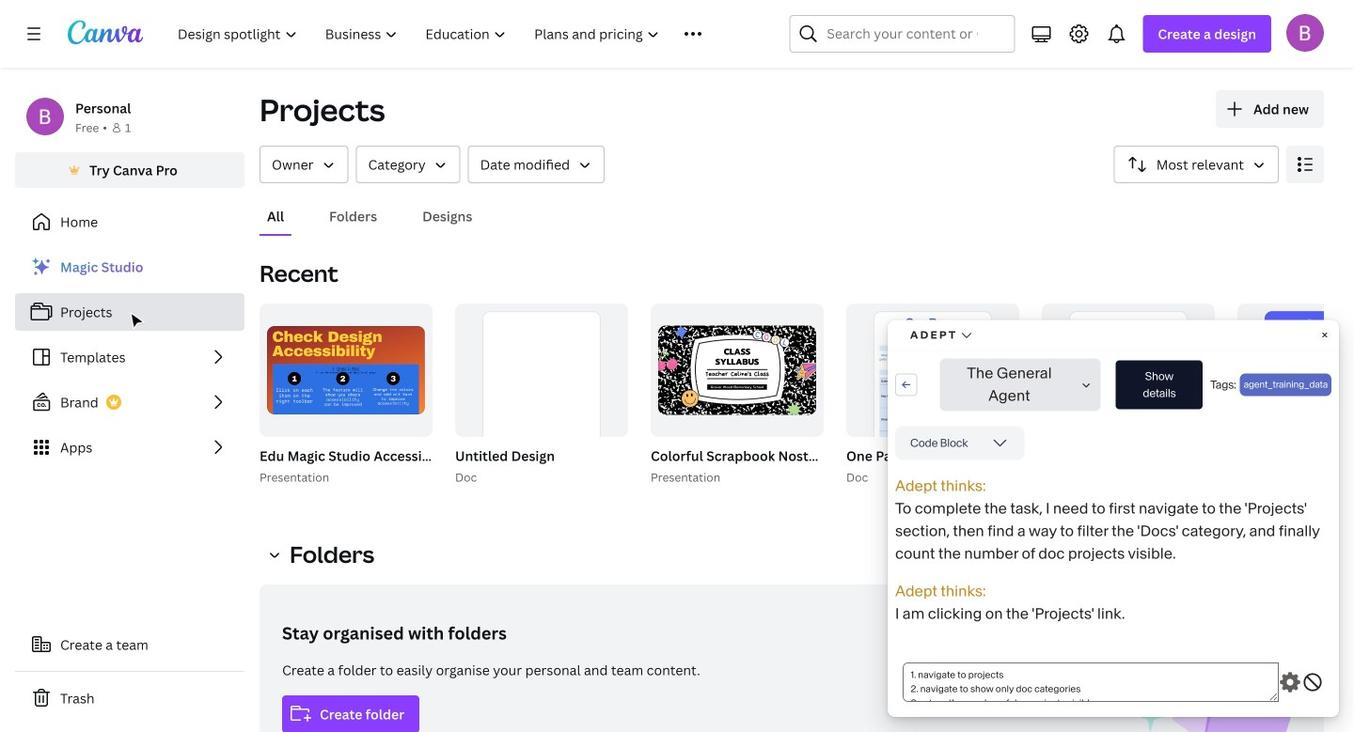 Task type: locate. For each thing, give the bounding box(es) containing it.
1 group from the left
[[256, 304, 611, 487]]

list
[[15, 248, 245, 467]]

Sort by button
[[1114, 146, 1279, 183]]

top level navigation element
[[166, 15, 744, 53], [166, 15, 744, 53]]

4 group from the left
[[455, 304, 628, 479]]

8 group from the left
[[847, 304, 1020, 479]]

11 group from the left
[[1238, 304, 1355, 437]]

None search field
[[790, 15, 1015, 53]]

group
[[256, 304, 611, 487], [260, 304, 433, 437], [452, 304, 628, 487], [455, 304, 628, 479], [647, 304, 1126, 487], [651, 304, 824, 437], [843, 304, 1328, 487], [847, 304, 1020, 479], [1042, 304, 1215, 479], [1234, 304, 1355, 487], [1238, 304, 1355, 437]]



Task type: vqa. For each thing, say whether or not it's contained in the screenshot.
get
no



Task type: describe. For each thing, give the bounding box(es) containing it.
Owner button
[[260, 146, 349, 183]]

Category button
[[356, 146, 461, 183]]

2 group from the left
[[260, 304, 433, 437]]

Search search field
[[827, 16, 978, 52]]

Date modified button
[[468, 146, 605, 183]]

bob builder image
[[1287, 14, 1324, 52]]

10 group from the left
[[1234, 304, 1355, 487]]

9 group from the left
[[1042, 304, 1215, 479]]

6 group from the left
[[651, 304, 824, 437]]

3 group from the left
[[452, 304, 628, 487]]

5 group from the left
[[647, 304, 1126, 487]]

7 group from the left
[[843, 304, 1328, 487]]



